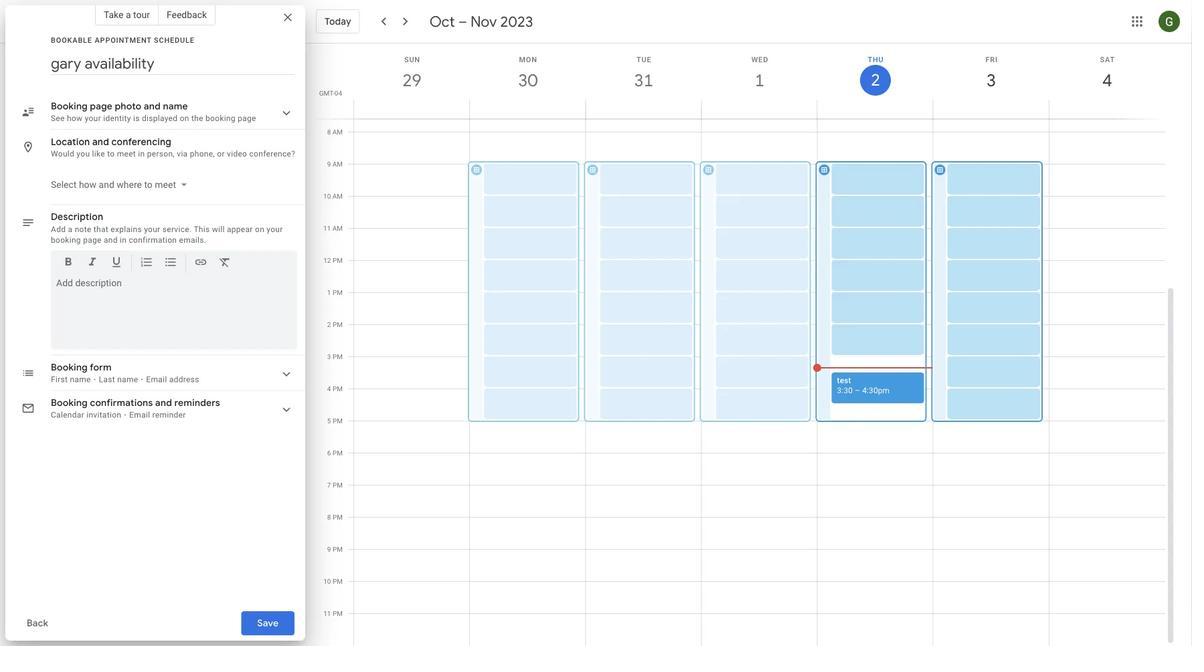 Task type: describe. For each thing, give the bounding box(es) containing it.
2 pm
[[327, 321, 343, 329]]

schedule
[[154, 36, 195, 44]]

page for booking
[[238, 114, 256, 123]]

booking form
[[51, 362, 112, 374]]

wed
[[751, 55, 768, 64]]

pm for 4 pm
[[333, 385, 343, 393]]

conferencing
[[112, 136, 171, 148]]

that
[[94, 225, 108, 234]]

8 for 8 am
[[327, 128, 331, 136]]

in inside description add a note that explains your service. this will appear on your booking page and in confirmation emails.
[[120, 235, 127, 245]]

grid containing 29
[[311, 44, 1176, 647]]

first name
[[51, 375, 91, 385]]

confirmations
[[90, 397, 153, 409]]

thu
[[868, 55, 884, 64]]

sun 29
[[402, 55, 421, 91]]

4 inside sat 4
[[1102, 69, 1111, 91]]

is
[[133, 114, 140, 123]]

sat 4
[[1100, 55, 1115, 91]]

booking for name
[[205, 114, 236, 123]]

in inside location and conferencing would you like to meet in person, via phone, or video conference?
[[138, 149, 145, 159]]

formatting options toolbar
[[51, 251, 297, 279]]

email for email address
[[146, 375, 167, 385]]

10 am
[[323, 192, 343, 200]]

video
[[227, 149, 247, 159]]

via
[[177, 149, 188, 159]]

9 for 9 am
[[327, 160, 331, 168]]

select how and where to meet button
[[46, 173, 192, 197]]

tue 31
[[633, 55, 652, 91]]

test
[[837, 376, 851, 386]]

0 vertical spatial page
[[90, 100, 113, 112]]

11 pm
[[323, 610, 343, 618]]

fri
[[986, 55, 998, 64]]

4 pm
[[327, 385, 343, 393]]

take
[[104, 9, 123, 20]]

photo
[[115, 100, 141, 112]]

6
[[327, 449, 331, 457]]

4:30pm
[[862, 386, 890, 396]]

saturday, november 4 element
[[1092, 65, 1123, 96]]

last
[[99, 375, 115, 385]]

10 pm
[[323, 578, 343, 586]]

will
[[212, 225, 225, 234]]

take a tour button
[[95, 4, 159, 25]]

on for that
[[255, 225, 264, 234]]

location and conferencing would you like to meet in person, via phone, or video conference?
[[51, 136, 295, 159]]

30 column header
[[469, 44, 586, 119]]

and inside location and conferencing would you like to meet in person, via phone, or video conference?
[[92, 136, 109, 148]]

7
[[327, 482, 331, 490]]

location
[[51, 136, 90, 148]]

or
[[217, 149, 225, 159]]

remove formatting image
[[218, 255, 232, 271]]

am for 9 am
[[332, 160, 343, 168]]

monday, october 30 element
[[513, 65, 543, 96]]

7 pm
[[327, 482, 343, 490]]

identity
[[103, 114, 131, 123]]

and inside dropdown button
[[99, 179, 114, 190]]

2 horizontal spatial your
[[267, 225, 283, 234]]

bookable appointment schedule
[[51, 36, 195, 44]]

select how and where to meet
[[51, 179, 176, 190]]

9 for 9 pm
[[327, 546, 331, 554]]

pm for 11 pm
[[333, 610, 343, 618]]

booking for booking form
[[51, 362, 88, 374]]

note
[[75, 225, 91, 234]]

8 am
[[327, 128, 343, 136]]

10 for 10 am
[[323, 192, 331, 200]]

tuesday, october 31 element
[[628, 65, 659, 96]]

wednesday, november 1 element
[[744, 65, 775, 96]]

booking for that
[[51, 235, 81, 245]]

gmt-04
[[319, 89, 342, 97]]

12
[[323, 257, 331, 265]]

sun
[[404, 55, 420, 64]]

name inside "booking page photo and name see how your identity is displayed on the booking page"
[[163, 100, 188, 112]]

Description text field
[[56, 277, 292, 344]]

how inside "booking page photo and name see how your identity is displayed on the booking page"
[[67, 114, 83, 123]]

email address
[[146, 375, 199, 385]]

email for email reminder
[[129, 411, 150, 420]]

4 column header
[[1049, 44, 1165, 119]]

pm for 6 pm
[[333, 449, 343, 457]]

5 pm
[[327, 417, 343, 425]]

oct
[[430, 12, 455, 31]]

meet inside location and conferencing would you like to meet in person, via phone, or video conference?
[[117, 149, 136, 159]]

a inside take a tour button
[[126, 9, 131, 20]]

12 pm
[[323, 257, 343, 265]]

3 inside fri 3
[[986, 69, 995, 91]]

italic image
[[86, 255, 99, 271]]

feedback
[[167, 9, 207, 20]]

29 column header
[[353, 44, 470, 119]]

first
[[51, 375, 68, 385]]

description
[[51, 211, 103, 223]]

Add title text field
[[51, 54, 295, 74]]

and up "reminder"
[[155, 397, 172, 409]]

to inside dropdown button
[[144, 179, 153, 190]]

would
[[51, 149, 74, 159]]

pm for 9 pm
[[333, 546, 343, 554]]

add
[[51, 225, 66, 234]]

page for description
[[83, 235, 102, 245]]

underline image
[[110, 255, 123, 271]]

friday, november 3 element
[[976, 65, 1007, 96]]

this
[[194, 225, 210, 234]]

reminder
[[152, 411, 186, 420]]

pm for 1 pm
[[333, 289, 343, 297]]

thu 2
[[868, 55, 884, 91]]

meet inside dropdown button
[[155, 179, 176, 190]]

1 horizontal spatial your
[[144, 225, 160, 234]]

5
[[327, 417, 331, 425]]

invitation
[[87, 411, 121, 420]]

numbered list image
[[140, 255, 153, 271]]

emails.
[[179, 235, 206, 245]]

bookable
[[51, 36, 92, 44]]



Task type: locate. For each thing, give the bounding box(es) containing it.
0 horizontal spatial on
[[180, 114, 189, 123]]

1 vertical spatial in
[[120, 235, 127, 245]]

2 column header
[[817, 44, 934, 119]]

a inside description add a note that explains your service. this will appear on your booking page and in confirmation emails.
[[68, 225, 73, 234]]

and
[[144, 100, 161, 112], [92, 136, 109, 148], [99, 179, 114, 190], [104, 235, 118, 245], [155, 397, 172, 409]]

pm for 3 pm
[[333, 353, 343, 361]]

0 horizontal spatial in
[[120, 235, 127, 245]]

1 vertical spatial page
[[238, 114, 256, 123]]

your
[[85, 114, 101, 123], [144, 225, 160, 234], [267, 225, 283, 234]]

31 column header
[[585, 44, 702, 119]]

am down '9 am'
[[332, 192, 343, 200]]

6 pm
[[327, 449, 343, 457]]

a left tour
[[126, 9, 131, 20]]

booking inside "booking page photo and name see how your identity is displayed on the booking page"
[[51, 100, 88, 112]]

meet down 'person,' on the left of page
[[155, 179, 176, 190]]

where
[[117, 179, 142, 190]]

sat
[[1100, 55, 1115, 64]]

1 horizontal spatial 3
[[986, 69, 995, 91]]

2 vertical spatial booking
[[51, 397, 88, 409]]

1 column header
[[701, 44, 818, 119]]

to inside location and conferencing would you like to meet in person, via phone, or video conference?
[[107, 149, 115, 159]]

pm right 12
[[333, 257, 343, 265]]

and up like
[[92, 136, 109, 148]]

3
[[986, 69, 995, 91], [327, 353, 331, 361]]

3 booking from the top
[[51, 397, 88, 409]]

1 inside wed 1
[[754, 69, 764, 91]]

nov
[[471, 12, 497, 31]]

1 vertical spatial to
[[144, 179, 153, 190]]

wed 1
[[751, 55, 768, 91]]

2 9 from the top
[[327, 546, 331, 554]]

1 horizontal spatial to
[[144, 179, 153, 190]]

page down that
[[83, 235, 102, 245]]

name down booking form
[[70, 375, 91, 385]]

1 pm
[[327, 289, 343, 297]]

form
[[90, 362, 112, 374]]

1 horizontal spatial 1
[[754, 69, 764, 91]]

1 horizontal spatial 2
[[870, 70, 879, 91]]

confirmation
[[129, 235, 177, 245]]

1 horizontal spatial booking
[[205, 114, 236, 123]]

1 horizontal spatial a
[[126, 9, 131, 20]]

0 vertical spatial 3
[[986, 69, 995, 91]]

page up identity
[[90, 100, 113, 112]]

booking up see
[[51, 100, 88, 112]]

and inside "booking page photo and name see how your identity is displayed on the booking page"
[[144, 100, 161, 112]]

1 vertical spatial 4
[[327, 385, 331, 393]]

0 horizontal spatial name
[[70, 375, 91, 385]]

– right 3:30
[[855, 386, 860, 396]]

your right appear
[[267, 225, 283, 234]]

2 8 from the top
[[327, 514, 331, 522]]

12 pm from the top
[[333, 610, 343, 618]]

email down "booking confirmations and reminders"
[[129, 411, 150, 420]]

0 vertical spatial 4
[[1102, 69, 1111, 91]]

select
[[51, 179, 77, 190]]

1 vertical spatial 2
[[327, 321, 331, 329]]

displayed
[[142, 114, 178, 123]]

booking for booking page photo and name see how your identity is displayed on the booking page
[[51, 100, 88, 112]]

thursday, november 2, today element
[[860, 65, 891, 96]]

2 10 from the top
[[323, 578, 331, 586]]

0 vertical spatial 8
[[327, 128, 331, 136]]

8 pm
[[327, 514, 343, 522]]

pm right '6'
[[333, 449, 343, 457]]

0 horizontal spatial a
[[68, 225, 73, 234]]

meet down the conferencing
[[117, 149, 136, 159]]

1 9 from the top
[[327, 160, 331, 168]]

pm for 5 pm
[[333, 417, 343, 425]]

1 vertical spatial email
[[129, 411, 150, 420]]

2 11 from the top
[[323, 610, 331, 618]]

1 vertical spatial booking
[[51, 235, 81, 245]]

and up displayed
[[144, 100, 161, 112]]

in
[[138, 149, 145, 159], [120, 235, 127, 245]]

0 vertical spatial 1
[[754, 69, 764, 91]]

1 vertical spatial 1
[[327, 289, 331, 297]]

2 vertical spatial page
[[83, 235, 102, 245]]

3 column header
[[933, 44, 1049, 119]]

name up displayed
[[163, 100, 188, 112]]

3 am from the top
[[332, 192, 343, 200]]

0 horizontal spatial booking
[[51, 235, 81, 245]]

1 down wed
[[754, 69, 764, 91]]

pm for 2 pm
[[333, 321, 343, 329]]

1 vertical spatial 9
[[327, 546, 331, 554]]

how right see
[[67, 114, 83, 123]]

booking right the
[[205, 114, 236, 123]]

0 vertical spatial email
[[146, 375, 167, 385]]

pm for 10 pm
[[333, 578, 343, 586]]

page inside description add a note that explains your service. this will appear on your booking page and in confirmation emails.
[[83, 235, 102, 245]]

service.
[[162, 225, 192, 234]]

pm down '3 pm'
[[333, 385, 343, 393]]

pm down 9 pm
[[333, 578, 343, 586]]

9 am
[[327, 160, 343, 168]]

pm up 2 pm
[[333, 289, 343, 297]]

meet
[[117, 149, 136, 159], [155, 179, 176, 190]]

pm for 8 pm
[[333, 514, 343, 522]]

am up 12 pm
[[332, 225, 343, 233]]

pm up '3 pm'
[[333, 321, 343, 329]]

1 vertical spatial 8
[[327, 514, 331, 522]]

4 up 5
[[327, 385, 331, 393]]

04
[[335, 89, 342, 97]]

tue
[[637, 55, 652, 64]]

3 down fri
[[986, 69, 995, 91]]

like
[[92, 149, 105, 159]]

1 vertical spatial 11
[[323, 610, 331, 618]]

11 down 10 pm at the left bottom
[[323, 610, 331, 618]]

pm up 9 pm
[[333, 514, 343, 522]]

1 vertical spatial –
[[855, 386, 860, 396]]

1 vertical spatial meet
[[155, 179, 176, 190]]

booking confirmations and reminders
[[51, 397, 220, 409]]

pm for 7 pm
[[333, 482, 343, 490]]

description add a note that explains your service. this will appear on your booking page and in confirmation emails.
[[51, 211, 283, 245]]

fri 3
[[986, 55, 998, 91]]

2 down thu
[[870, 70, 879, 91]]

0 horizontal spatial 4
[[327, 385, 331, 393]]

3 pm
[[327, 353, 343, 361]]

pm
[[333, 257, 343, 265], [333, 289, 343, 297], [333, 321, 343, 329], [333, 353, 343, 361], [333, 385, 343, 393], [333, 417, 343, 425], [333, 449, 343, 457], [333, 482, 343, 490], [333, 514, 343, 522], [333, 546, 343, 554], [333, 578, 343, 586], [333, 610, 343, 618]]

on left the
[[180, 114, 189, 123]]

email left address
[[146, 375, 167, 385]]

pm right 5
[[333, 417, 343, 425]]

0 horizontal spatial meet
[[117, 149, 136, 159]]

– right oct
[[458, 12, 467, 31]]

11 for 11 am
[[323, 225, 331, 233]]

2 horizontal spatial name
[[163, 100, 188, 112]]

6 pm from the top
[[333, 417, 343, 425]]

1 vertical spatial how
[[79, 179, 96, 190]]

8 down 7
[[327, 514, 331, 522]]

to right like
[[107, 149, 115, 159]]

0 vertical spatial booking
[[51, 100, 88, 112]]

on right appear
[[255, 225, 264, 234]]

booking up "first name"
[[51, 362, 88, 374]]

2 booking from the top
[[51, 362, 88, 374]]

9 up 10 am
[[327, 160, 331, 168]]

how inside dropdown button
[[79, 179, 96, 190]]

bold image
[[62, 255, 75, 271]]

your inside "booking page photo and name see how your identity is displayed on the booking page"
[[85, 114, 101, 123]]

0 vertical spatial 9
[[327, 160, 331, 168]]

person,
[[147, 149, 175, 159]]

calendar invitation
[[51, 411, 121, 420]]

1 10 from the top
[[323, 192, 331, 200]]

name for last name
[[117, 375, 138, 385]]

0 vertical spatial 2
[[870, 70, 879, 91]]

0 vertical spatial meet
[[117, 149, 136, 159]]

1 8 from the top
[[327, 128, 331, 136]]

– inside test 3:30 – 4:30pm
[[855, 386, 860, 396]]

insert link image
[[194, 255, 207, 271]]

1 11 from the top
[[323, 225, 331, 233]]

4 down the sat
[[1102, 69, 1111, 91]]

booking
[[205, 114, 236, 123], [51, 235, 81, 245]]

am for 8 am
[[332, 128, 343, 136]]

your left identity
[[85, 114, 101, 123]]

in down explains
[[120, 235, 127, 245]]

4 am from the top
[[332, 225, 343, 233]]

how right select
[[79, 179, 96, 190]]

0 vertical spatial –
[[458, 12, 467, 31]]

explains
[[111, 225, 142, 234]]

email
[[146, 375, 167, 385], [129, 411, 150, 420]]

1 horizontal spatial in
[[138, 149, 145, 159]]

–
[[458, 12, 467, 31], [855, 386, 860, 396]]

pm for 12 pm
[[333, 257, 343, 265]]

the
[[191, 114, 203, 123]]

10 pm from the top
[[333, 546, 343, 554]]

gmt-
[[319, 89, 335, 97]]

0 horizontal spatial –
[[458, 12, 467, 31]]

7 pm from the top
[[333, 449, 343, 457]]

0 vertical spatial how
[[67, 114, 83, 123]]

2 pm from the top
[[333, 289, 343, 297]]

1 horizontal spatial –
[[855, 386, 860, 396]]

pm down 2 pm
[[333, 353, 343, 361]]

bulleted list image
[[164, 255, 177, 271]]

2023
[[500, 12, 533, 31]]

0 horizontal spatial 2
[[327, 321, 331, 329]]

booking inside "booking page photo and name see how your identity is displayed on the booking page"
[[205, 114, 236, 123]]

your up confirmation
[[144, 225, 160, 234]]

3:30
[[837, 386, 853, 396]]

1 vertical spatial on
[[255, 225, 264, 234]]

9 pm
[[327, 546, 343, 554]]

to
[[107, 149, 115, 159], [144, 179, 153, 190]]

name right last
[[117, 375, 138, 385]]

2 up '3 pm'
[[327, 321, 331, 329]]

on
[[180, 114, 189, 123], [255, 225, 264, 234]]

on for name
[[180, 114, 189, 123]]

11 up 12
[[323, 225, 331, 233]]

pm right 7
[[333, 482, 343, 490]]

am
[[332, 128, 343, 136], [332, 160, 343, 168], [332, 192, 343, 200], [332, 225, 343, 233]]

booking down add at the top of page
[[51, 235, 81, 245]]

0 horizontal spatial 1
[[327, 289, 331, 297]]

3 down 2 pm
[[327, 353, 331, 361]]

0 vertical spatial on
[[180, 114, 189, 123]]

in down the conferencing
[[138, 149, 145, 159]]

reminders
[[174, 397, 220, 409]]

1 am from the top
[[332, 128, 343, 136]]

10 up 11 pm
[[323, 578, 331, 586]]

mon
[[519, 55, 537, 64]]

appointment
[[95, 36, 152, 44]]

9 pm from the top
[[333, 514, 343, 522]]

and down that
[[104, 235, 118, 245]]

0 vertical spatial a
[[126, 9, 131, 20]]

am for 11 am
[[332, 225, 343, 233]]

take a tour
[[104, 9, 150, 20]]

back
[[27, 618, 48, 630]]

how
[[67, 114, 83, 123], [79, 179, 96, 190]]

and inside description add a note that explains your service. this will appear on your booking page and in confirmation emails.
[[104, 235, 118, 245]]

31
[[633, 69, 652, 91]]

1 horizontal spatial name
[[117, 375, 138, 385]]

4
[[1102, 69, 1111, 91], [327, 385, 331, 393]]

0 vertical spatial to
[[107, 149, 115, 159]]

0 vertical spatial booking
[[205, 114, 236, 123]]

page up video
[[238, 114, 256, 123]]

you
[[77, 149, 90, 159]]

4 pm from the top
[[333, 353, 343, 361]]

and left where
[[99, 179, 114, 190]]

feedback button
[[159, 4, 216, 25]]

today button
[[316, 5, 360, 37]]

1 down 12
[[327, 289, 331, 297]]

0 vertical spatial in
[[138, 149, 145, 159]]

am for 10 am
[[332, 192, 343, 200]]

booking inside description add a note that explains your service. this will appear on your booking page and in confirmation emails.
[[51, 235, 81, 245]]

to right where
[[144, 179, 153, 190]]

3 pm from the top
[[333, 321, 343, 329]]

appear
[[227, 225, 253, 234]]

back button
[[16, 608, 59, 640]]

1 horizontal spatial on
[[255, 225, 264, 234]]

8 pm from the top
[[333, 482, 343, 490]]

11
[[323, 225, 331, 233], [323, 610, 331, 618]]

0 vertical spatial 11
[[323, 225, 331, 233]]

10 for 10 pm
[[323, 578, 331, 586]]

pm down 8 pm
[[333, 546, 343, 554]]

10 up '11 am'
[[323, 192, 331, 200]]

today
[[325, 15, 351, 27]]

0 horizontal spatial to
[[107, 149, 115, 159]]

1 horizontal spatial 4
[[1102, 69, 1111, 91]]

2 am from the top
[[332, 160, 343, 168]]

am up '9 am'
[[332, 128, 343, 136]]

on inside description add a note that explains your service. this will appear on your booking page and in confirmation emails.
[[255, 225, 264, 234]]

am down 8 am
[[332, 160, 343, 168]]

11 pm from the top
[[333, 578, 343, 586]]

on inside "booking page photo and name see how your identity is displayed on the booking page"
[[180, 114, 189, 123]]

1 pm from the top
[[333, 257, 343, 265]]

5 pm from the top
[[333, 385, 343, 393]]

sunday, october 29 element
[[397, 65, 427, 96]]

1 vertical spatial 10
[[323, 578, 331, 586]]

0 horizontal spatial your
[[85, 114, 101, 123]]

1 vertical spatial booking
[[51, 362, 88, 374]]

phone,
[[190, 149, 215, 159]]

conference?
[[249, 149, 295, 159]]

pm down 10 pm at the left bottom
[[333, 610, 343, 618]]

8 up '9 am'
[[327, 128, 331, 136]]

8 for 8 pm
[[327, 514, 331, 522]]

last name
[[99, 375, 138, 385]]

mon 30
[[517, 55, 537, 91]]

1 horizontal spatial meet
[[155, 179, 176, 190]]

1 vertical spatial 3
[[327, 353, 331, 361]]

email reminder
[[129, 411, 186, 420]]

2 inside thu 2
[[870, 70, 879, 91]]

booking for booking confirmations and reminders
[[51, 397, 88, 409]]

29
[[402, 69, 421, 91]]

name for first name
[[70, 375, 91, 385]]

9 up 10 pm at the left bottom
[[327, 546, 331, 554]]

1
[[754, 69, 764, 91], [327, 289, 331, 297]]

grid
[[311, 44, 1176, 647]]

11 am
[[323, 225, 343, 233]]

11 for 11 pm
[[323, 610, 331, 618]]

30
[[517, 69, 537, 91]]

oct – nov 2023
[[430, 12, 533, 31]]

address
[[169, 375, 199, 385]]

a right add at the top of page
[[68, 225, 73, 234]]

booking up calendar
[[51, 397, 88, 409]]

1 vertical spatial a
[[68, 225, 73, 234]]

1 booking from the top
[[51, 100, 88, 112]]

0 vertical spatial 10
[[323, 192, 331, 200]]

0 horizontal spatial 3
[[327, 353, 331, 361]]



Task type: vqa. For each thing, say whether or not it's contained in the screenshot.


